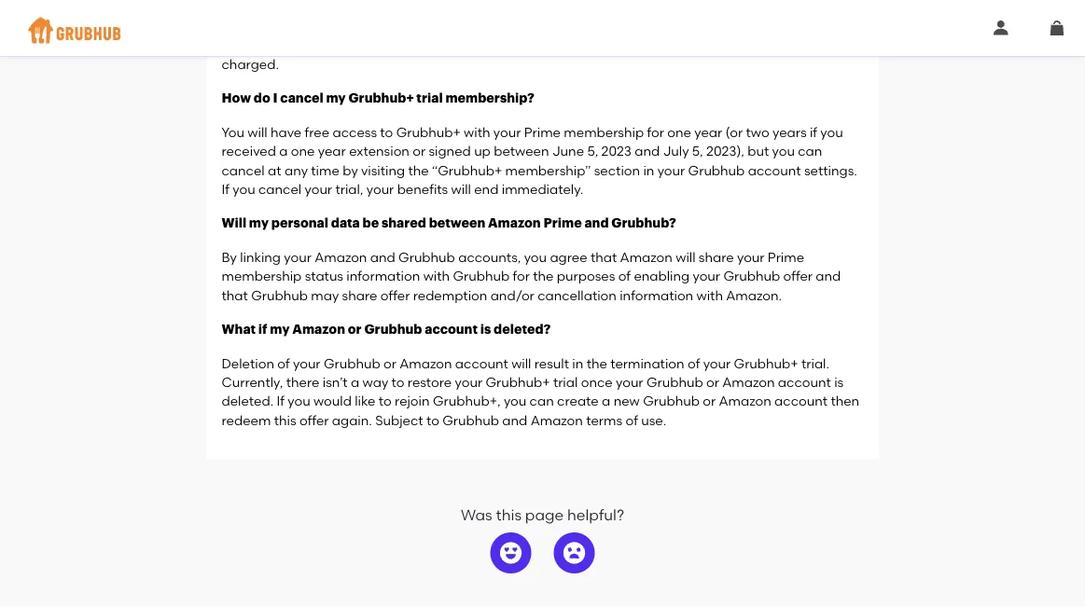 Task type: describe. For each thing, give the bounding box(es) containing it.
grubhub+ down result
[[486, 375, 550, 390]]

subject
[[375, 413, 423, 428]]

grubhub up use.
[[643, 394, 700, 409]]

grubhub?
[[612, 217, 677, 230]]

grubhub down linking
[[251, 287, 308, 303]]

but
[[748, 143, 769, 159]]

expiration
[[469, 37, 533, 53]]

result
[[535, 356, 569, 372]]

deletion of your grubhub or amazon account will result in the termination of your grubhub+ trial. currently, there isn't a way to restore your grubhub+ trial once your grubhub or amazon account is deleted. if you would like to rejoin grubhub+, you can create a new grubhub or amazon account then redeem this offer again. subject to grubhub and amazon terms of use.
[[222, 356, 860, 428]]

your down time
[[305, 181, 332, 197]]

to right way
[[392, 375, 405, 390]]

previous
[[413, 37, 466, 53]]

2 vertical spatial my
[[270, 323, 290, 336]]

free
[[305, 124, 330, 140]]

if inside the you will have free access to grubhub+ with your prime membership for one year (or two years if you received a one year extension or signed up between june 5, 2023 and july 5, 2023), but you can cancel at any time by visiting the "grubhub+ membership" section in your grubhub account settings. if you cancel your trial, your benefits will end immediately.
[[810, 124, 818, 140]]

grubhub+ up access
[[349, 92, 414, 105]]

create
[[557, 394, 599, 409]]

of right termination
[[688, 356, 700, 372]]

once
[[581, 375, 613, 390]]

1 vertical spatial between
[[429, 217, 486, 230]]

prime inside the you will have free access to grubhub+ with your prime membership for one year (or two years if you received a one year extension or signed up between june 5, 2023 and july 5, 2023), but you can cancel at any time by visiting the "grubhub+ membership" section in your grubhub account settings. if you cancel your trial, your benefits will end immediately.
[[524, 124, 561, 140]]

grubhub inside the you will have free access to grubhub+ with your prime membership for one year (or two years if you received a one year extension or signed up between june 5, 2023 and july 5, 2023), but you can cancel at any time by visiting the "grubhub+ membership" section in your grubhub account settings. if you cancel your trial, your benefits will end immediately.
[[689, 162, 745, 178]]

method
[[767, 37, 817, 53]]

2 vertical spatial with
[[697, 287, 723, 303]]

charged.
[[222, 56, 279, 72]]

shared
[[382, 217, 427, 230]]

by
[[222, 250, 237, 265]]

membership inside by linking your amazon and grubhub accounts, you agree that amazon will share your prime membership status information with grubhub for the purposes of enabling your grubhub offer and that grubhub may share offer redemption and/or cancellation information with amazon.
[[222, 268, 302, 284]]

grubhub up way
[[365, 323, 422, 336]]

your right termination
[[704, 356, 731, 372]]

section
[[594, 162, 640, 178]]

offer inside deletion of your grubhub or amazon account will result in the termination of your grubhub+ trial. currently, there isn't a way to restore your grubhub+ trial once your grubhub or amazon account is deleted. if you would like to rejoin grubhub+, you can create a new grubhub or amazon account then redeem this offer again. subject to grubhub and amazon terms of use.
[[300, 413, 329, 428]]

redeem
[[222, 413, 271, 428]]

0 horizontal spatial is
[[481, 323, 491, 336]]

grubhub down accounts,
[[453, 268, 510, 284]]

0 horizontal spatial share
[[342, 287, 378, 303]]

membership inside the you will have free access to grubhub+ with your prime membership for one year (or two years if you received a one year extension or signed up between june 5, 2023 and july 5, 2023), but you can cancel at any time by visiting the "grubhub+ membership" section in your grubhub account settings. if you cancel your trial, your benefits will end immediately.
[[564, 124, 644, 140]]

redemption
[[413, 287, 488, 303]]

1 horizontal spatial offer
[[381, 287, 410, 303]]

deleted.
[[222, 394, 274, 409]]

page
[[525, 506, 564, 524]]

the inside by linking your amazon and grubhub accounts, you agree that amazon will share your prime membership status information with grubhub for the purposes of enabling your grubhub offer and that grubhub may share offer redemption and/or cancellation information with amazon.
[[533, 268, 554, 284]]

1 5, from the left
[[588, 143, 599, 159]]

payment
[[707, 37, 764, 53]]

will down "grubhub+
[[451, 181, 471, 197]]

settings.
[[805, 162, 858, 178]]

cancellation
[[538, 287, 617, 303]]

purposes
[[557, 268, 615, 284]]

how do i cancel my grubhub+ trial membership?
[[222, 92, 535, 105]]

account inside the you will have free access to grubhub+ with your prime membership for one year (or two years if you received a one year extension or signed up between june 5, 2023 and july 5, 2023), but you can cancel at any time by visiting the "grubhub+ membership" section in your grubhub account settings. if you cancel your trial, your benefits will end immediately.
[[748, 162, 802, 178]]

before
[[569, 37, 610, 53]]

deleted?
[[494, 323, 551, 336]]

on
[[467, 18, 483, 34]]

your up amazon.
[[738, 250, 765, 265]]

data
[[331, 217, 360, 230]]

this page was not helpful image
[[563, 543, 586, 565]]

you
[[222, 124, 245, 140]]

of up there
[[278, 356, 290, 372]]

was
[[461, 506, 493, 524]]

be
[[363, 217, 379, 230]]

helpful?
[[568, 506, 625, 524]]

in inside the you will have free access to grubhub+ with your prime membership for one year (or two years if you received a one year extension or signed up between june 5, 2023 and july 5, 2023), but you can cancel at any time by visiting the "grubhub+ membership" section in your grubhub account settings. if you cancel your trial, your benefits will end immediately.
[[644, 162, 655, 178]]

prime inside by linking your amazon and grubhub accounts, you agree that amazon will share your prime membership status information with grubhub for the purposes of enabling your grubhub offer and that grubhub may share offer redemption and/or cancellation information with amazon.
[[768, 250, 805, 265]]

1 vertical spatial year
[[695, 124, 723, 140]]

1 vertical spatial that
[[222, 287, 248, 303]]

benefits
[[397, 181, 448, 197]]

trial,
[[680, 18, 710, 34]]

and inside the you will have free access to grubhub+ with your prime membership for one year (or two years if you received a one year extension or signed up between june 5, 2023 and july 5, 2023), but you can cancel at any time by visiting the "grubhub+ membership" section in your grubhub account settings. if you cancel your trial, your benefits will end immediately.
[[635, 143, 660, 159]]

date
[[536, 37, 566, 53]]

is inside 'if you have received a 1-year extension on your grubhub+ amazon prime trial, you will have an additional 365 days from your previous expiration date before your preferred payment method is charged.'
[[820, 37, 830, 53]]

then
[[831, 394, 860, 409]]

received inside 'if you have received a 1-year extension on your grubhub+ amazon prime trial, you will have an additional 365 days from your previous expiration date before your preferred payment method is charged.'
[[293, 18, 347, 34]]

grubhub+,
[[433, 394, 501, 409]]

membership"
[[506, 162, 591, 178]]

or inside the you will have free access to grubhub+ with your prime membership for one year (or two years if you received a one year extension or signed up between june 5, 2023 and july 5, 2023), but you can cancel at any time by visiting the "grubhub+ membership" section in your grubhub account settings. if you cancel your trial, your benefits will end immediately.
[[413, 143, 426, 159]]

in inside deletion of your grubhub or amazon account will result in the termination of your grubhub+ trial. currently, there isn't a way to restore your grubhub+ trial once your grubhub or amazon account is deleted. if you would like to rejoin grubhub+, you can create a new grubhub or amazon account then redeem this offer again. subject to grubhub and amazon terms of use.
[[573, 356, 584, 372]]

your right enabling
[[693, 268, 721, 284]]

trial,
[[336, 181, 364, 197]]

between inside the you will have free access to grubhub+ with your prime membership for one year (or two years if you received a one year extension or signed up between june 5, 2023 and july 5, 2023), but you can cancel at any time by visiting the "grubhub+ membership" section in your grubhub account settings. if you cancel your trial, your benefits will end immediately.
[[494, 143, 549, 159]]

and up the trial. on the right bottom of the page
[[816, 268, 841, 284]]

would
[[314, 394, 352, 409]]

up
[[474, 143, 491, 159]]

your up expiration
[[486, 18, 514, 34]]

isn't
[[323, 375, 348, 390]]

and up agree
[[585, 217, 609, 230]]

accounts,
[[459, 250, 521, 265]]

what if my amazon or grubhub account is deleted?
[[222, 323, 551, 336]]

by
[[343, 162, 358, 178]]

2 5, from the left
[[693, 143, 704, 159]]

grubhub+ left the trial. on the right bottom of the page
[[734, 356, 799, 372]]

june
[[553, 143, 584, 159]]

time
[[311, 162, 340, 178]]

visiting
[[361, 162, 405, 178]]

is inside deletion of your grubhub or amazon account will result in the termination of your grubhub+ trial. currently, there isn't a way to restore your grubhub+ trial once your grubhub or amazon account is deleted. if you would like to rejoin grubhub+, you can create a new grubhub or amazon account then redeem this offer again. subject to grubhub and amazon terms of use.
[[835, 375, 844, 390]]

two
[[746, 124, 770, 140]]

2 horizontal spatial my
[[326, 92, 346, 105]]

if you have received a 1-year extension on your grubhub+ amazon prime trial, you will have an additional 365 days from your previous expiration date before your preferred payment method is charged.
[[222, 18, 830, 72]]

was this page helpful?
[[461, 506, 625, 524]]

0 horizontal spatial with
[[423, 268, 450, 284]]

from
[[349, 37, 379, 53]]

you down years
[[773, 143, 795, 159]]

(or
[[726, 124, 743, 140]]

1 vertical spatial cancel
[[222, 162, 265, 178]]

grubhub down termination
[[647, 375, 704, 390]]

membership?
[[446, 92, 535, 105]]

status
[[305, 268, 344, 284]]

how
[[222, 92, 251, 105]]

a inside the you will have free access to grubhub+ with your prime membership for one year (or two years if you received a one year extension or signed up between june 5, 2023 and july 5, 2023), but you can cancel at any time by visiting the "grubhub+ membership" section in your grubhub account settings. if you cancel your trial, your benefits will end immediately.
[[279, 143, 288, 159]]

you will have free access to grubhub+ with your prime membership for one year (or two years if you received a one year extension or signed up between june 5, 2023 and july 5, 2023), but you can cancel at any time by visiting the "grubhub+ membership" section in your grubhub account settings. if you cancel your trial, your benefits will end immediately.
[[222, 124, 858, 197]]

any
[[285, 162, 308, 178]]

you up the payment at the top
[[713, 18, 736, 34]]

your up new
[[616, 375, 644, 390]]

you up the settings.
[[821, 124, 844, 140]]

the inside deletion of your grubhub or amazon account will result in the termination of your grubhub+ trial. currently, there isn't a way to restore your grubhub+ trial once your grubhub or amazon account is deleted. if you would like to rejoin grubhub+, you can create a new grubhub or amazon account then redeem this offer again. subject to grubhub and amazon terms of use.
[[587, 356, 608, 372]]

your up there
[[293, 356, 321, 372]]

can inside the you will have free access to grubhub+ with your prime membership for one year (or two years if you received a one year extension or signed up between june 5, 2023 and july 5, 2023), but you can cancel at any time by visiting the "grubhub+ membership" section in your grubhub account settings. if you cancel your trial, your benefits will end immediately.
[[798, 143, 823, 159]]

0 vertical spatial one
[[668, 124, 692, 140]]

0 horizontal spatial trial
[[417, 92, 443, 105]]

your right from
[[382, 37, 410, 53]]

will inside by linking your amazon and grubhub accounts, you agree that amazon will share your prime membership status information with grubhub for the purposes of enabling your grubhub offer and that grubhub may share offer redemption and/or cancellation information with amazon.
[[676, 250, 696, 265]]

to inside the you will have free access to grubhub+ with your prime membership for one year (or two years if you received a one year extension or signed up between june 5, 2023 and july 5, 2023), but you can cancel at any time by visiting the "grubhub+ membership" section in your grubhub account settings. if you cancel your trial, your benefits will end immediately.
[[380, 124, 393, 140]]

have up method
[[762, 18, 793, 34]]

will inside 'if you have received a 1-year extension on your grubhub+ amazon prime trial, you will have an additional 365 days from your previous expiration date before your preferred payment method is charged.'
[[739, 18, 759, 34]]

trial.
[[802, 356, 830, 372]]

personal
[[272, 217, 329, 230]]

termination
[[611, 356, 685, 372]]

grubhub down will my personal data be shared between amazon prime and grubhub? at the top of page
[[399, 250, 455, 265]]

rejoin
[[395, 394, 430, 409]]

will inside deletion of your grubhub or amazon account will result in the termination of your grubhub+ trial. currently, there isn't a way to restore your grubhub+ trial once your grubhub or amazon account is deleted. if you would like to rejoin grubhub+, you can create a new grubhub or amazon account then redeem this offer again. subject to grubhub and amazon terms of use.
[[512, 356, 532, 372]]

your down membership?
[[494, 124, 521, 140]]

end
[[474, 181, 499, 197]]

like
[[355, 394, 376, 409]]

1 horizontal spatial information
[[620, 287, 694, 303]]

agree
[[550, 250, 588, 265]]

have for you
[[271, 124, 302, 140]]

days
[[316, 37, 346, 53]]

1 vertical spatial if
[[258, 323, 268, 336]]

will my personal data be shared between amazon prime and grubhub?
[[222, 217, 677, 230]]

365
[[290, 37, 313, 53]]

grubhub down grubhub+,
[[443, 413, 499, 428]]

grubhub up isn't
[[324, 356, 381, 372]]

extension inside the you will have free access to grubhub+ with your prime membership for one year (or two years if you received a one year extension or signed up between june 5, 2023 and july 5, 2023), but you can cancel at any time by visiting the "grubhub+ membership" section in your grubhub account settings. if you cancel your trial, your benefits will end immediately.
[[349, 143, 410, 159]]

your up status
[[284, 250, 312, 265]]

access
[[333, 124, 377, 140]]

have for additional
[[259, 18, 290, 34]]

currently,
[[222, 375, 283, 390]]

amazon inside 'if you have received a 1-year extension on your grubhub+ amazon prime trial, you will have an additional 365 days from your previous expiration date before your preferred payment method is charged.'
[[585, 18, 637, 34]]

received inside the you will have free access to grubhub+ with your prime membership for one year (or two years if you received a one year extension or signed up between june 5, 2023 and july 5, 2023), but you can cancel at any time by visiting the "grubhub+ membership" section in your grubhub account settings. if you cancel your trial, your benefits will end immediately.
[[222, 143, 276, 159]]

what
[[222, 323, 256, 336]]

2 vertical spatial cancel
[[259, 181, 302, 197]]



Task type: locate. For each thing, give the bounding box(es) containing it.
0 vertical spatial year
[[372, 18, 400, 34]]

1 horizontal spatial in
[[644, 162, 655, 178]]

if
[[222, 18, 230, 34], [222, 181, 230, 197], [277, 394, 285, 409]]

1 horizontal spatial if
[[810, 124, 818, 140]]

0 horizontal spatial for
[[513, 268, 530, 284]]

offer down would on the bottom of page
[[300, 413, 329, 428]]

will right you
[[248, 124, 268, 140]]

small image
[[1050, 21, 1065, 35]]

trial inside deletion of your grubhub or amazon account will result in the termination of your grubhub+ trial. currently, there isn't a way to restore your grubhub+ trial once your grubhub or amazon account is deleted. if you would like to rejoin grubhub+, you can create a new grubhub or amazon account then redeem this offer again. subject to grubhub and amazon terms of use.
[[553, 375, 578, 390]]

that
[[591, 250, 617, 265], [222, 287, 248, 303]]

in right result
[[573, 356, 584, 372]]

0 vertical spatial offer
[[784, 268, 813, 284]]

have left free
[[271, 124, 302, 140]]

offer
[[784, 268, 813, 284], [381, 287, 410, 303], [300, 413, 329, 428]]

1 vertical spatial membership
[[222, 268, 302, 284]]

you up additional
[[233, 18, 255, 34]]

2023),
[[707, 143, 745, 159]]

will up the payment at the top
[[739, 18, 759, 34]]

and down be
[[370, 250, 396, 265]]

0 horizontal spatial 5,
[[588, 143, 599, 159]]

0 vertical spatial is
[[820, 37, 830, 53]]

with inside the you will have free access to grubhub+ with your prime membership for one year (or two years if you received a one year extension or signed up between june 5, 2023 and july 5, 2023), but you can cancel at any time by visiting the "grubhub+ membership" section in your grubhub account settings. if you cancel your trial, your benefits will end immediately.
[[464, 124, 491, 140]]

by linking your amazon and grubhub accounts, you agree that amazon will share your prime membership status information with grubhub for the purposes of enabling your grubhub offer and that grubhub may share offer redemption and/or cancellation information with amazon.
[[222, 250, 841, 303]]

signed
[[429, 143, 471, 159]]

your down visiting on the top left of the page
[[367, 181, 394, 197]]

one up july
[[668, 124, 692, 140]]

grubhub+ inside 'if you have received a 1-year extension on your grubhub+ amazon prime trial, you will have an additional 365 days from your previous expiration date before your preferred payment method is charged.'
[[517, 18, 581, 34]]

5, right july
[[693, 143, 704, 159]]

0 vertical spatial extension
[[403, 18, 464, 34]]

2 horizontal spatial with
[[697, 287, 723, 303]]

0 vertical spatial membership
[[564, 124, 644, 140]]

my up access
[[326, 92, 346, 105]]

a right isn't
[[351, 375, 360, 390]]

1-
[[362, 18, 372, 34]]

grubhub up amazon.
[[724, 268, 781, 284]]

immediately.
[[502, 181, 584, 197]]

or
[[413, 143, 426, 159], [348, 323, 362, 336], [384, 356, 397, 372], [707, 375, 720, 390], [703, 394, 716, 409]]

year inside 'if you have received a 1-year extension on your grubhub+ amazon prime trial, you will have an additional 365 days from your previous expiration date before your preferred payment method is charged.'
[[372, 18, 400, 34]]

0 vertical spatial can
[[798, 143, 823, 159]]

0 vertical spatial in
[[644, 162, 655, 178]]

1 horizontal spatial received
[[293, 18, 347, 34]]

and left terms
[[503, 413, 528, 428]]

the down agree
[[533, 268, 554, 284]]

trial up create
[[553, 375, 578, 390]]

one up any
[[291, 143, 315, 159]]

"grubhub+
[[432, 162, 502, 178]]

this right "redeem"
[[274, 413, 297, 428]]

1 vertical spatial for
[[513, 268, 530, 284]]

1 vertical spatial in
[[573, 356, 584, 372]]

can up the settings.
[[798, 143, 823, 159]]

received
[[293, 18, 347, 34], [222, 143, 276, 159]]

this right was
[[496, 506, 522, 524]]

grubhub+
[[517, 18, 581, 34], [349, 92, 414, 105], [396, 124, 461, 140], [734, 356, 799, 372], [486, 375, 550, 390]]

0 vertical spatial with
[[464, 124, 491, 140]]

cancel left "at"
[[222, 162, 265, 178]]

0 vertical spatial between
[[494, 143, 549, 159]]

the inside the you will have free access to grubhub+ with your prime membership for one year (or two years if you received a one year extension or signed up between june 5, 2023 and july 5, 2023), but you can cancel at any time by visiting the "grubhub+ membership" section in your grubhub account settings. if you cancel your trial, your benefits will end immediately.
[[408, 162, 429, 178]]

0 vertical spatial if
[[222, 18, 230, 34]]

grubhub
[[689, 162, 745, 178], [399, 250, 455, 265], [453, 268, 510, 284], [724, 268, 781, 284], [251, 287, 308, 303], [365, 323, 422, 336], [324, 356, 381, 372], [647, 375, 704, 390], [643, 394, 700, 409], [443, 413, 499, 428]]

extension up visiting on the top left of the page
[[349, 143, 410, 159]]

grubhub+ up date
[[517, 18, 581, 34]]

2 vertical spatial offer
[[300, 413, 329, 428]]

0 vertical spatial if
[[810, 124, 818, 140]]

july
[[663, 143, 689, 159]]

a up terms
[[602, 394, 611, 409]]

received up days
[[293, 18, 347, 34]]

1 horizontal spatial share
[[699, 250, 734, 265]]

again.
[[332, 413, 372, 428]]

1 vertical spatial share
[[342, 287, 378, 303]]

1 horizontal spatial trial
[[553, 375, 578, 390]]

and inside deletion of your grubhub or amazon account will result in the termination of your grubhub+ trial. currently, there isn't a way to restore your grubhub+ trial once your grubhub or amazon account is deleted. if you would like to rejoin grubhub+, you can create a new grubhub or amazon account then redeem this offer again. subject to grubhub and amazon terms of use.
[[503, 413, 528, 428]]

use.
[[642, 413, 667, 428]]

1 vertical spatial if
[[222, 181, 230, 197]]

you up will
[[233, 181, 255, 197]]

small image
[[994, 21, 1009, 35]]

0 horizontal spatial year
[[318, 143, 346, 159]]

you down there
[[288, 394, 311, 409]]

will
[[222, 217, 247, 230]]

1 vertical spatial is
[[481, 323, 491, 336]]

there
[[286, 375, 320, 390]]

will up enabling
[[676, 250, 696, 265]]

if up will
[[222, 181, 230, 197]]

my right "what"
[[270, 323, 290, 336]]

for inside the you will have free access to grubhub+ with your prime membership for one year (or two years if you received a one year extension or signed up between june 5, 2023 and july 5, 2023), but you can cancel at any time by visiting the "grubhub+ membership" section in your grubhub account settings. if you cancel your trial, your benefits will end immediately.
[[647, 124, 665, 140]]

preferred
[[644, 37, 703, 53]]

1 horizontal spatial with
[[464, 124, 491, 140]]

may
[[311, 287, 339, 303]]

between up membership" at the top of page
[[494, 143, 549, 159]]

an
[[796, 18, 813, 34]]

membership
[[564, 124, 644, 140], [222, 268, 302, 284]]

and/or
[[491, 287, 535, 303]]

2 vertical spatial if
[[277, 394, 285, 409]]

of down new
[[626, 413, 638, 428]]

of inside by linking your amazon and grubhub accounts, you agree that amazon will share your prime membership status information with grubhub for the purposes of enabling your grubhub offer and that grubhub may share offer redemption and/or cancellation information with amazon.
[[619, 268, 631, 284]]

restore
[[408, 375, 452, 390]]

1 horizontal spatial between
[[494, 143, 549, 159]]

1 vertical spatial information
[[620, 287, 694, 303]]

1 horizontal spatial this
[[496, 506, 522, 524]]

membership down linking
[[222, 268, 302, 284]]

0 horizontal spatial can
[[530, 394, 554, 409]]

year up 2023),
[[695, 124, 723, 140]]

trial down previous at the left
[[417, 92, 443, 105]]

trial
[[417, 92, 443, 105], [553, 375, 578, 390]]

prime up agree
[[544, 217, 582, 230]]

1 horizontal spatial 5,
[[693, 143, 704, 159]]

share up amazon.
[[699, 250, 734, 265]]

in right the "section"
[[644, 162, 655, 178]]

1 horizontal spatial for
[[647, 124, 665, 140]]

at
[[268, 162, 282, 178]]

to right access
[[380, 124, 393, 140]]

0 vertical spatial that
[[591, 250, 617, 265]]

0 horizontal spatial that
[[222, 287, 248, 303]]

if inside the you will have free access to grubhub+ with your prime membership for one year (or two years if you received a one year extension or signed up between june 5, 2023 and july 5, 2023), but you can cancel at any time by visiting the "grubhub+ membership" section in your grubhub account settings. if you cancel your trial, your benefits will end immediately.
[[222, 181, 230, 197]]

information down enabling
[[620, 287, 694, 303]]

0 vertical spatial information
[[347, 268, 420, 284]]

your right the before
[[614, 37, 641, 53]]

0 vertical spatial my
[[326, 92, 346, 105]]

that up purposes
[[591, 250, 617, 265]]

2 vertical spatial year
[[318, 143, 346, 159]]

5, left the 2023
[[588, 143, 599, 159]]

cancel down "at"
[[259, 181, 302, 197]]

cancel
[[280, 92, 324, 105], [222, 162, 265, 178], [259, 181, 302, 197]]

extension up previous at the left
[[403, 18, 464, 34]]

1 horizontal spatial can
[[798, 143, 823, 159]]

1 horizontal spatial one
[[668, 124, 692, 140]]

additional
[[222, 37, 287, 53]]

have inside the you will have free access to grubhub+ with your prime membership for one year (or two years if you received a one year extension or signed up between june 5, 2023 and july 5, 2023), but you can cancel at any time by visiting the "grubhub+ membership" section in your grubhub account settings. if you cancel your trial, your benefits will end immediately.
[[271, 124, 302, 140]]

the
[[408, 162, 429, 178], [533, 268, 554, 284], [587, 356, 608, 372]]

2 horizontal spatial offer
[[784, 268, 813, 284]]

prime inside 'if you have received a 1-year extension on your grubhub+ amazon prime trial, you will have an additional 365 days from your previous expiration date before your preferred payment method is charged.'
[[640, 18, 677, 34]]

2 horizontal spatial year
[[695, 124, 723, 140]]

with left amazon.
[[697, 287, 723, 303]]

0 horizontal spatial if
[[258, 323, 268, 336]]

my
[[326, 92, 346, 105], [249, 217, 269, 230], [270, 323, 290, 336]]

your down july
[[658, 162, 685, 178]]

0 vertical spatial share
[[699, 250, 734, 265]]

to
[[380, 124, 393, 140], [392, 375, 405, 390], [379, 394, 392, 409], [427, 413, 440, 428]]

0 horizontal spatial membership
[[222, 268, 302, 284]]

can left create
[[530, 394, 554, 409]]

information up the what if my amazon or grubhub account is deleted?
[[347, 268, 420, 284]]

0 horizontal spatial this
[[274, 413, 297, 428]]

1 horizontal spatial year
[[372, 18, 400, 34]]

1 vertical spatial the
[[533, 268, 554, 284]]

with
[[464, 124, 491, 140], [423, 268, 450, 284], [697, 287, 723, 303]]

for
[[647, 124, 665, 140], [513, 268, 530, 284]]

received down you
[[222, 143, 276, 159]]

account
[[748, 162, 802, 178], [425, 323, 478, 336], [455, 356, 509, 372], [778, 375, 832, 390], [775, 394, 828, 409]]

new
[[614, 394, 640, 409]]

0 vertical spatial for
[[647, 124, 665, 140]]

terms
[[586, 413, 623, 428]]

with up redemption at the top
[[423, 268, 450, 284]]

0 vertical spatial this
[[274, 413, 297, 428]]

one
[[668, 124, 692, 140], [291, 143, 315, 159]]

1 vertical spatial offer
[[381, 287, 410, 303]]

0 horizontal spatial offer
[[300, 413, 329, 428]]

you inside by linking your amazon and grubhub accounts, you agree that amazon will share your prime membership status information with grubhub for the purposes of enabling your grubhub offer and that grubhub may share offer redemption and/or cancellation information with amazon.
[[524, 250, 547, 265]]

enabling
[[634, 268, 690, 284]]

0 horizontal spatial the
[[408, 162, 429, 178]]

year up from
[[372, 18, 400, 34]]

to down "rejoin"
[[427, 413, 440, 428]]

linking
[[240, 250, 281, 265]]

can
[[798, 143, 823, 159], [530, 394, 554, 409]]

a inside 'if you have received a 1-year extension on your grubhub+ amazon prime trial, you will have an additional 365 days from your previous expiration date before your preferred payment method is charged.'
[[350, 18, 359, 34]]

prime up june
[[524, 124, 561, 140]]

have
[[259, 18, 290, 34], [762, 18, 793, 34], [271, 124, 302, 140]]

for up july
[[647, 124, 665, 140]]

prime up preferred
[[640, 18, 677, 34]]

my right will
[[249, 217, 269, 230]]

extension inside 'if you have received a 1-year extension on your grubhub+ amazon prime trial, you will have an additional 365 days from your previous expiration date before your preferred payment method is charged.'
[[403, 18, 464, 34]]

1 horizontal spatial the
[[533, 268, 554, 284]]

that up "what"
[[222, 287, 248, 303]]

0 horizontal spatial one
[[291, 143, 315, 159]]

2 vertical spatial the
[[587, 356, 608, 372]]

for up and/or
[[513, 268, 530, 284]]

amazon.
[[727, 287, 782, 303]]

offer up the what if my amazon or grubhub account is deleted?
[[381, 287, 410, 303]]

do
[[254, 92, 270, 105]]

way
[[363, 375, 389, 390]]

i
[[273, 92, 278, 105]]

1 vertical spatial trial
[[553, 375, 578, 390]]

1 vertical spatial with
[[423, 268, 450, 284]]

year
[[372, 18, 400, 34], [695, 124, 723, 140], [318, 143, 346, 159]]

grubhub logo image
[[28, 12, 121, 49]]

a
[[350, 18, 359, 34], [279, 143, 288, 159], [351, 375, 360, 390], [602, 394, 611, 409]]

0 vertical spatial trial
[[417, 92, 443, 105]]

this page was helpful image
[[500, 543, 522, 565]]

your up grubhub+,
[[455, 375, 483, 390]]

between down end
[[429, 217, 486, 230]]

amazon
[[585, 18, 637, 34], [488, 217, 541, 230], [315, 250, 367, 265], [620, 250, 673, 265], [293, 323, 345, 336], [400, 356, 452, 372], [723, 375, 775, 390], [719, 394, 772, 409], [531, 413, 583, 428]]

if inside 'if you have received a 1-year extension on your grubhub+ amazon prime trial, you will have an additional 365 days from your previous expiration date before your preferred payment method is charged.'
[[222, 18, 230, 34]]

1 vertical spatial received
[[222, 143, 276, 159]]

prime
[[640, 18, 677, 34], [524, 124, 561, 140], [544, 217, 582, 230], [768, 250, 805, 265]]

0 horizontal spatial my
[[249, 217, 269, 230]]

have up additional
[[259, 18, 290, 34]]

0 vertical spatial the
[[408, 162, 429, 178]]

this
[[274, 413, 297, 428], [496, 506, 522, 524]]

1 vertical spatial my
[[249, 217, 269, 230]]

0 horizontal spatial in
[[573, 356, 584, 372]]

you right grubhub+,
[[504, 394, 527, 409]]

and left july
[[635, 143, 660, 159]]

1 horizontal spatial membership
[[564, 124, 644, 140]]

in
[[644, 162, 655, 178], [573, 356, 584, 372]]

between
[[494, 143, 549, 159], [429, 217, 486, 230]]

year up time
[[318, 143, 346, 159]]

1 horizontal spatial that
[[591, 250, 617, 265]]

for inside by linking your amazon and grubhub accounts, you agree that amazon will share your prime membership status information with grubhub for the purposes of enabling your grubhub offer and that grubhub may share offer redemption and/or cancellation information with amazon.
[[513, 268, 530, 284]]

membership up the 2023
[[564, 124, 644, 140]]

1 horizontal spatial is
[[820, 37, 830, 53]]

years
[[773, 124, 807, 140]]

2 horizontal spatial the
[[587, 356, 608, 372]]

is left deleted?
[[481, 323, 491, 336]]

0 horizontal spatial received
[[222, 143, 276, 159]]

to right like
[[379, 394, 392, 409]]

1 vertical spatial one
[[291, 143, 315, 159]]

0 vertical spatial received
[[293, 18, 347, 34]]

if inside deletion of your grubhub or amazon account will result in the termination of your grubhub+ trial. currently, there isn't a way to restore your grubhub+ trial once your grubhub or amazon account is deleted. if you would like to rejoin grubhub+, you can create a new grubhub or amazon account then redeem this offer again. subject to grubhub and amazon terms of use.
[[277, 394, 285, 409]]

information
[[347, 268, 420, 284], [620, 287, 694, 303]]

the up once
[[587, 356, 608, 372]]

grubhub down 2023),
[[689, 162, 745, 178]]

1 vertical spatial extension
[[349, 143, 410, 159]]

1 vertical spatial can
[[530, 394, 554, 409]]

0 horizontal spatial between
[[429, 217, 486, 230]]

if right deleted.
[[277, 394, 285, 409]]

grubhub+ inside the you will have free access to grubhub+ with your prime membership for one year (or two years if you received a one year extension or signed up between june 5, 2023 and july 5, 2023), but you can cancel at any time by visiting the "grubhub+ membership" section in your grubhub account settings. if you cancel your trial, your benefits will end immediately.
[[396, 124, 461, 140]]

the up benefits
[[408, 162, 429, 178]]

2 vertical spatial is
[[835, 375, 844, 390]]

0 horizontal spatial information
[[347, 268, 420, 284]]

extension
[[403, 18, 464, 34], [349, 143, 410, 159]]

will
[[739, 18, 759, 34], [248, 124, 268, 140], [451, 181, 471, 197], [676, 250, 696, 265], [512, 356, 532, 372]]

and
[[635, 143, 660, 159], [585, 217, 609, 230], [370, 250, 396, 265], [816, 268, 841, 284], [503, 413, 528, 428]]

2023
[[602, 143, 632, 159]]

is right method
[[820, 37, 830, 53]]

of
[[619, 268, 631, 284], [278, 356, 290, 372], [688, 356, 700, 372], [626, 413, 638, 428]]

of left enabling
[[619, 268, 631, 284]]

1 vertical spatial this
[[496, 506, 522, 524]]

0 vertical spatial cancel
[[280, 92, 324, 105]]

a up "at"
[[279, 143, 288, 159]]

deletion
[[222, 356, 274, 372]]

can inside deletion of your grubhub or amazon account will result in the termination of your grubhub+ trial. currently, there isn't a way to restore your grubhub+ trial once your grubhub or amazon account is deleted. if you would like to rejoin grubhub+, you can create a new grubhub or amazon account then redeem this offer again. subject to grubhub and amazon terms of use.
[[530, 394, 554, 409]]

2 horizontal spatial is
[[835, 375, 844, 390]]

is
[[820, 37, 830, 53], [481, 323, 491, 336], [835, 375, 844, 390]]

cancel right i at the top of page
[[280, 92, 324, 105]]

1 horizontal spatial my
[[270, 323, 290, 336]]

with up up at the left of page
[[464, 124, 491, 140]]

will left result
[[512, 356, 532, 372]]

this inside deletion of your grubhub or amazon account will result in the termination of your grubhub+ trial. currently, there isn't a way to restore your grubhub+ trial once your grubhub or amazon account is deleted. if you would like to rejoin grubhub+, you can create a new grubhub or amazon account then redeem this offer again. subject to grubhub and amazon terms of use.
[[274, 413, 297, 428]]



Task type: vqa. For each thing, say whether or not it's contained in the screenshot.
If to the middle
yes



